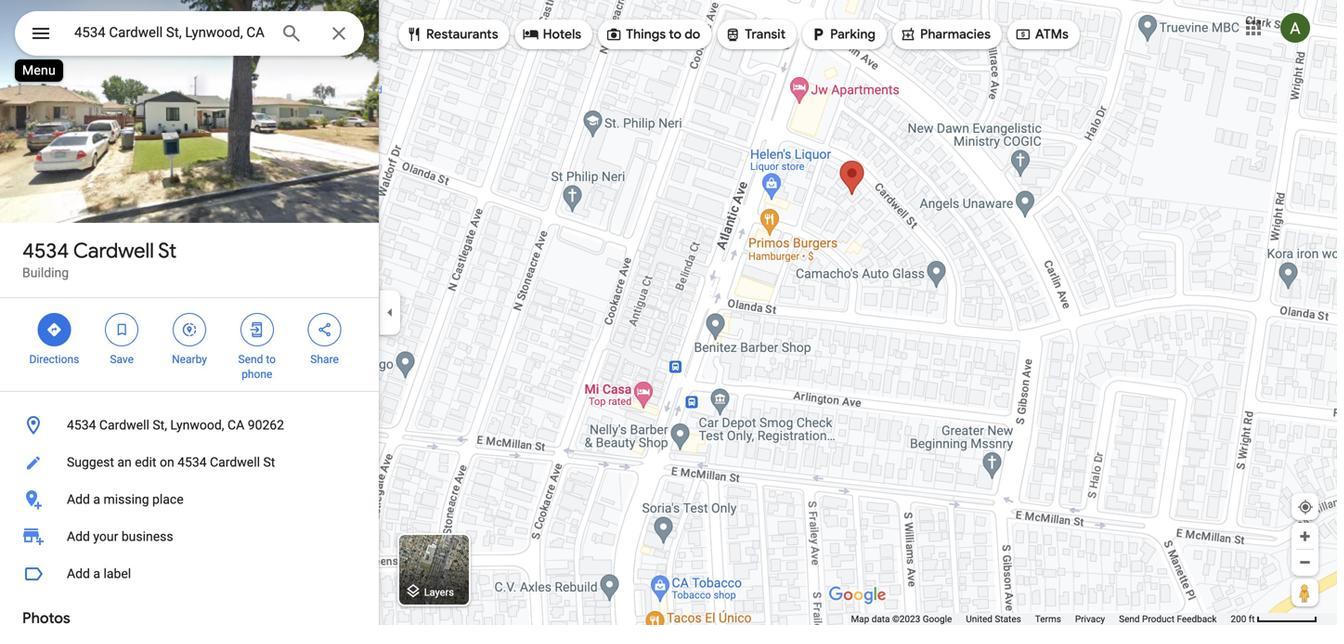 Task type: describe. For each thing, give the bounding box(es) containing it.
4534 for st
[[22, 238, 69, 264]]

2 vertical spatial cardwell
[[210, 455, 260, 470]]

map data ©2023 google
[[851, 614, 953, 625]]

map
[[851, 614, 870, 625]]

4534 for st,
[[67, 418, 96, 433]]

show your location image
[[1298, 499, 1315, 516]]

a for missing
[[93, 492, 100, 507]]

google account: angela cha  
(angela.cha@adept.ai) image
[[1281, 13, 1311, 43]]

zoom out image
[[1299, 556, 1313, 570]]


[[30, 20, 52, 47]]

 atms
[[1015, 24, 1069, 45]]

 restaurants
[[406, 24, 499, 45]]

4534 cardwell st, lynwood, ca 90262 button
[[0, 407, 379, 444]]

200 ft button
[[1231, 614, 1318, 625]]

atms
[[1036, 26, 1069, 43]]


[[523, 24, 539, 45]]

send to phone
[[238, 353, 276, 381]]

add for add your business
[[67, 529, 90, 544]]

st inside button
[[263, 455, 275, 470]]


[[181, 320, 198, 340]]

zoom in image
[[1299, 530, 1313, 544]]

to inside the send to phone
[[266, 353, 276, 366]]

transit
[[745, 26, 786, 43]]

add for add a missing place
[[67, 492, 90, 507]]

on
[[160, 455, 174, 470]]

 parking
[[810, 24, 876, 45]]

add a label button
[[0, 556, 379, 593]]

add for add a label
[[67, 566, 90, 582]]

business
[[122, 529, 173, 544]]

send product feedback
[[1120, 614, 1217, 625]]

your
[[93, 529, 118, 544]]


[[725, 24, 742, 45]]

add your business link
[[0, 518, 379, 556]]

building
[[22, 265, 69, 281]]


[[810, 24, 827, 45]]

google
[[923, 614, 953, 625]]

privacy button
[[1076, 613, 1106, 625]]

actions for 4534 cardwell st region
[[0, 298, 379, 391]]

google maps element
[[0, 0, 1338, 625]]

things
[[626, 26, 666, 43]]

a for label
[[93, 566, 100, 582]]

share
[[311, 353, 339, 366]]

phone
[[242, 368, 273, 381]]


[[606, 24, 623, 45]]

pharmacies
[[921, 26, 991, 43]]

 transit
[[725, 24, 786, 45]]

add a label
[[67, 566, 131, 582]]

lynwood,
[[170, 418, 224, 433]]

st,
[[153, 418, 167, 433]]

place
[[152, 492, 184, 507]]

edit
[[135, 455, 157, 470]]

an
[[117, 455, 132, 470]]



Task type: vqa. For each thing, say whether or not it's contained in the screenshot.
the 
yes



Task type: locate. For each thing, give the bounding box(es) containing it.
1 vertical spatial cardwell
[[99, 418, 149, 433]]

90262
[[248, 418, 284, 433]]

none field inside "4534 cardwell st, lynwood, ca 90262" field
[[74, 21, 266, 44]]

save
[[110, 353, 134, 366]]

cardwell
[[73, 238, 154, 264], [99, 418, 149, 433], [210, 455, 260, 470]]

1 vertical spatial st
[[263, 455, 275, 470]]

layers
[[424, 587, 454, 598]]

0 vertical spatial to
[[669, 26, 682, 43]]

add
[[67, 492, 90, 507], [67, 529, 90, 544], [67, 566, 90, 582]]

4534 inside suggest an edit on 4534 cardwell st button
[[178, 455, 207, 470]]

a left label
[[93, 566, 100, 582]]

0 vertical spatial 4534
[[22, 238, 69, 264]]

add a missing place button
[[0, 481, 379, 518]]

0 vertical spatial st
[[158, 238, 177, 264]]

1 vertical spatial a
[[93, 566, 100, 582]]

a
[[93, 492, 100, 507], [93, 566, 100, 582]]

united states
[[967, 614, 1022, 625]]

add down suggest
[[67, 492, 90, 507]]

missing
[[104, 492, 149, 507]]

suggest
[[67, 455, 114, 470]]


[[316, 320, 333, 340]]


[[1015, 24, 1032, 45]]

united states button
[[967, 613, 1022, 625]]

st inside 4534 cardwell st building
[[158, 238, 177, 264]]

data
[[872, 614, 890, 625]]

 pharmacies
[[900, 24, 991, 45]]

to left do
[[669, 26, 682, 43]]

united
[[967, 614, 993, 625]]

footer inside google maps 'element'
[[851, 613, 1231, 625]]

1 horizontal spatial send
[[1120, 614, 1140, 625]]

1 vertical spatial send
[[1120, 614, 1140, 625]]

4534 up the 'building'
[[22, 238, 69, 264]]

a left missing
[[93, 492, 100, 507]]

4534 up suggest
[[67, 418, 96, 433]]

4534 Cardwell St, Lynwood, CA 90262 field
[[15, 11, 364, 56]]

add left label
[[67, 566, 90, 582]]

0 horizontal spatial to
[[266, 353, 276, 366]]

add a missing place
[[67, 492, 184, 507]]

cardwell left st,
[[99, 418, 149, 433]]

states
[[995, 614, 1022, 625]]


[[114, 320, 130, 340]]

 hotels
[[523, 24, 582, 45]]

restaurants
[[426, 26, 499, 43]]

2 vertical spatial 4534
[[178, 455, 207, 470]]

send
[[238, 353, 263, 366], [1120, 614, 1140, 625]]

send inside the send to phone
[[238, 353, 263, 366]]

show street view coverage image
[[1292, 579, 1319, 607]]

send for send to phone
[[238, 353, 263, 366]]

0 horizontal spatial send
[[238, 353, 263, 366]]

hotels
[[543, 26, 582, 43]]

nearby
[[172, 353, 207, 366]]

None field
[[74, 21, 266, 44]]

4534
[[22, 238, 69, 264], [67, 418, 96, 433], [178, 455, 207, 470]]


[[406, 24, 423, 45]]

cardwell inside 4534 cardwell st building
[[73, 238, 154, 264]]

1 horizontal spatial to
[[669, 26, 682, 43]]

suggest an edit on 4534 cardwell st
[[67, 455, 275, 470]]

add left your on the left bottom of page
[[67, 529, 90, 544]]

4534 inside button
[[67, 418, 96, 433]]

1 add from the top
[[67, 492, 90, 507]]

collapse side panel image
[[380, 302, 400, 323]]

add your business
[[67, 529, 173, 544]]

4534 cardwell st, lynwood, ca 90262
[[67, 418, 284, 433]]

 search field
[[15, 11, 364, 59]]

a inside add a missing place "button"
[[93, 492, 100, 507]]

1 vertical spatial to
[[266, 353, 276, 366]]

1 horizontal spatial st
[[263, 455, 275, 470]]

2 a from the top
[[93, 566, 100, 582]]

send product feedback button
[[1120, 613, 1217, 625]]

a inside add a label button
[[93, 566, 100, 582]]

4534 cardwell st main content
[[0, 0, 379, 625]]

2 vertical spatial add
[[67, 566, 90, 582]]

send up phone at the left bottom of page
[[238, 353, 263, 366]]

0 vertical spatial send
[[238, 353, 263, 366]]

to inside the  things to do
[[669, 26, 682, 43]]

footer
[[851, 613, 1231, 625]]

send left product
[[1120, 614, 1140, 625]]

send inside button
[[1120, 614, 1140, 625]]

200
[[1231, 614, 1247, 625]]

1 vertical spatial add
[[67, 529, 90, 544]]

4534 right on
[[178, 455, 207, 470]]

cardwell down the ca
[[210, 455, 260, 470]]

ft
[[1249, 614, 1256, 625]]

to up phone at the left bottom of page
[[266, 353, 276, 366]]

4534 inside 4534 cardwell st building
[[22, 238, 69, 264]]

0 vertical spatial cardwell
[[73, 238, 154, 264]]

terms
[[1036, 614, 1062, 625]]

cardwell for st,
[[99, 418, 149, 433]]

label
[[104, 566, 131, 582]]

footer containing map data ©2023 google
[[851, 613, 1231, 625]]

st
[[158, 238, 177, 264], [263, 455, 275, 470]]

 things to do
[[606, 24, 701, 45]]

cardwell for st
[[73, 238, 154, 264]]


[[46, 320, 63, 340]]

cardwell up 
[[73, 238, 154, 264]]

0 vertical spatial a
[[93, 492, 100, 507]]

feedback
[[1178, 614, 1217, 625]]

send for send product feedback
[[1120, 614, 1140, 625]]

©2023
[[893, 614, 921, 625]]

2 add from the top
[[67, 529, 90, 544]]

4534 cardwell st building
[[22, 238, 177, 281]]

privacy
[[1076, 614, 1106, 625]]

 button
[[15, 11, 67, 59]]

ca
[[228, 418, 245, 433]]


[[900, 24, 917, 45]]

terms button
[[1036, 613, 1062, 625]]

0 vertical spatial add
[[67, 492, 90, 507]]

1 a from the top
[[93, 492, 100, 507]]

directions
[[29, 353, 79, 366]]

product
[[1143, 614, 1175, 625]]


[[249, 320, 266, 340]]

0 horizontal spatial st
[[158, 238, 177, 264]]

add inside button
[[67, 566, 90, 582]]

parking
[[831, 26, 876, 43]]

1 vertical spatial 4534
[[67, 418, 96, 433]]

suggest an edit on 4534 cardwell st button
[[0, 444, 379, 481]]

to
[[669, 26, 682, 43], [266, 353, 276, 366]]

add inside "button"
[[67, 492, 90, 507]]

3 add from the top
[[67, 566, 90, 582]]

200 ft
[[1231, 614, 1256, 625]]

do
[[685, 26, 701, 43]]



